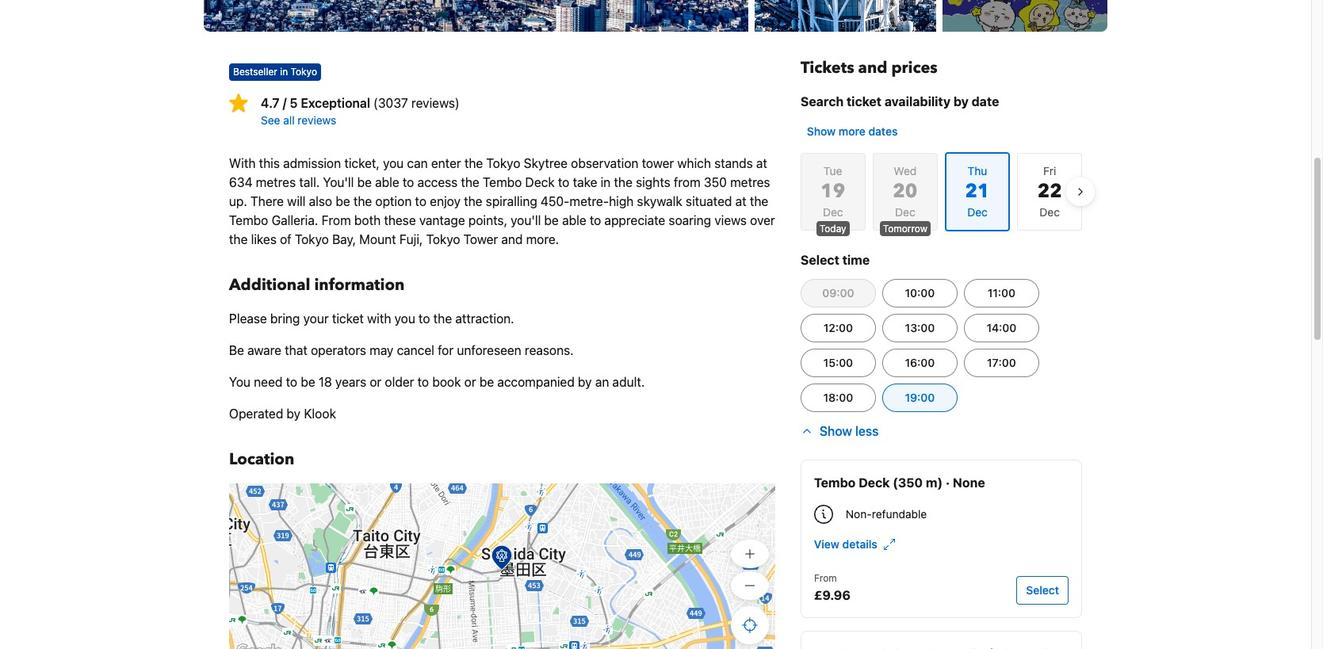 Task type: vqa. For each thing, say whether or not it's contained in the screenshot.
not
no



Task type: locate. For each thing, give the bounding box(es) containing it.
metres down this on the top left of page
[[256, 175, 296, 189]]

the up high
[[614, 175, 632, 189]]

12:00
[[823, 321, 853, 335]]

dec up today
[[823, 205, 843, 219]]

0 vertical spatial tembo
[[483, 175, 522, 189]]

deck
[[525, 175, 555, 189], [859, 476, 890, 490]]

1 vertical spatial you
[[394, 312, 415, 326]]

tokyo
[[291, 66, 317, 78], [486, 156, 520, 170], [295, 232, 329, 247], [426, 232, 460, 247]]

1 horizontal spatial able
[[562, 213, 586, 228]]

2 dec from the left
[[895, 205, 915, 219]]

stands
[[714, 156, 753, 170]]

be down you'll
[[336, 194, 350, 208]]

tall.
[[299, 175, 320, 189]]

prices
[[891, 57, 938, 78]]

points,
[[468, 213, 507, 228]]

1 metres from the left
[[256, 175, 296, 189]]

over
[[750, 213, 775, 228]]

2 vertical spatial by
[[287, 407, 301, 421]]

you right with
[[394, 312, 415, 326]]

1 horizontal spatial deck
[[859, 476, 890, 490]]

2 horizontal spatial dec
[[1040, 205, 1060, 219]]

0 vertical spatial and
[[858, 57, 887, 78]]

0 vertical spatial deck
[[525, 175, 555, 189]]

deck inside with this admission ticket, you can enter the tokyo skytree observation tower which stands at 634 metres tall. you'll be able to access the tembo deck to take in the sights from 350 metres up. there will also be the option to enjoy the spiralling 450-metre-high skywalk situated at the tembo galleria. from both these vantage points, you'll be able to appreciate soaring views over the likes of tokyo bay, mount fuji, tokyo tower and more.
[[525, 175, 555, 189]]

tembo deck (350 m) · none
[[814, 476, 985, 490]]

operated by klook
[[229, 407, 336, 421]]

soaring
[[669, 213, 711, 228]]

0 horizontal spatial dec
[[823, 205, 843, 219]]

at up views
[[735, 194, 746, 208]]

1 horizontal spatial by
[[578, 375, 592, 389]]

region
[[788, 146, 1095, 238]]

up.
[[229, 194, 247, 208]]

1 horizontal spatial in
[[601, 175, 611, 189]]

be aware that operators may cancel for unforeseen reasons.
[[229, 343, 574, 358]]

additional
[[229, 274, 310, 296]]

15:00
[[823, 356, 853, 369]]

1 horizontal spatial tembo
[[483, 175, 522, 189]]

select time
[[801, 253, 870, 267]]

to down metre-
[[590, 213, 601, 228]]

you left can
[[383, 156, 404, 170]]

1 vertical spatial and
[[501, 232, 523, 247]]

by left the an
[[578, 375, 592, 389]]

search
[[801, 94, 844, 109]]

tokyo up 5
[[291, 66, 317, 78]]

your
[[303, 312, 329, 326]]

tembo
[[483, 175, 522, 189], [229, 213, 268, 228], [814, 476, 856, 490]]

0 vertical spatial select
[[801, 253, 839, 267]]

from up £9.96
[[814, 572, 837, 584]]

1 vertical spatial from
[[814, 572, 837, 584]]

you
[[383, 156, 404, 170], [394, 312, 415, 326]]

by left the date
[[953, 94, 969, 109]]

by left klook
[[287, 407, 301, 421]]

1 horizontal spatial from
[[814, 572, 837, 584]]

1 vertical spatial select
[[1026, 583, 1059, 597]]

0 horizontal spatial and
[[501, 232, 523, 247]]

spiralling
[[486, 194, 537, 208]]

dates
[[868, 124, 898, 138]]

additional information
[[229, 274, 405, 296]]

and inside with this admission ticket, you can enter the tokyo skytree observation tower which stands at 634 metres tall. you'll be able to access the tembo deck to take in the sights from 350 metres up. there will also be the option to enjoy the spiralling 450-metre-high skywalk situated at the tembo galleria. from both these vantage points, you'll be able to appreciate soaring views over the likes of tokyo bay, mount fuji, tokyo tower and more.
[[501, 232, 523, 247]]

ticket
[[847, 94, 882, 109], [332, 312, 364, 326]]

1 vertical spatial by
[[578, 375, 592, 389]]

19:00
[[905, 391, 935, 404]]

tembo down up.
[[229, 213, 268, 228]]

0 vertical spatial from
[[321, 213, 351, 228]]

18
[[319, 375, 332, 389]]

view
[[814, 537, 839, 551]]

bestseller
[[233, 66, 277, 78]]

dec down 22
[[1040, 205, 1060, 219]]

you
[[229, 375, 251, 389]]

fuji,
[[399, 232, 423, 247]]

0 horizontal spatial from
[[321, 213, 351, 228]]

to
[[403, 175, 414, 189], [558, 175, 569, 189], [415, 194, 427, 208], [590, 213, 601, 228], [419, 312, 430, 326], [286, 375, 297, 389], [417, 375, 429, 389]]

the up "both"
[[353, 194, 372, 208]]

and
[[858, 57, 887, 78], [501, 232, 523, 247]]

non-refundable
[[846, 507, 927, 521]]

reviews)
[[411, 96, 460, 110]]

1 horizontal spatial or
[[464, 375, 476, 389]]

that
[[285, 343, 307, 358]]

dec inside fri 22 dec
[[1040, 205, 1060, 219]]

2 metres from the left
[[730, 175, 770, 189]]

the up points,
[[464, 194, 482, 208]]

be down ticket,
[[357, 175, 372, 189]]

dec inside tue 19 dec today
[[823, 205, 843, 219]]

at right stands
[[756, 156, 767, 170]]

1 vertical spatial at
[[735, 194, 746, 208]]

show down search
[[807, 124, 836, 138]]

13:00
[[905, 321, 935, 335]]

/
[[283, 96, 287, 110]]

skywalk
[[637, 194, 682, 208]]

2 horizontal spatial tembo
[[814, 476, 856, 490]]

or left older
[[370, 375, 381, 389]]

or right "book"
[[464, 375, 476, 389]]

in right bestseller
[[280, 66, 288, 78]]

information
[[314, 274, 405, 296]]

select inside button
[[1026, 583, 1059, 597]]

you inside with this admission ticket, you can enter the tokyo skytree observation tower which stands at 634 metres tall. you'll be able to access the tembo deck to take in the sights from 350 metres up. there will also be the option to enjoy the spiralling 450-metre-high skywalk situated at the tembo galleria. from both these vantage points, you'll be able to appreciate soaring views over the likes of tokyo bay, mount fuji, tokyo tower and more.
[[383, 156, 404, 170]]

there
[[250, 194, 284, 208]]

dec
[[823, 205, 843, 219], [895, 205, 915, 219], [1040, 205, 1060, 219]]

able down metre-
[[562, 213, 586, 228]]

enter
[[431, 156, 461, 170]]

0 horizontal spatial able
[[375, 175, 399, 189]]

and left "prices"
[[858, 57, 887, 78]]

1 vertical spatial in
[[601, 175, 611, 189]]

in
[[280, 66, 288, 78], [601, 175, 611, 189]]

show for show more dates
[[807, 124, 836, 138]]

take
[[573, 175, 597, 189]]

select for select
[[1026, 583, 1059, 597]]

1 horizontal spatial at
[[756, 156, 767, 170]]

reasons.
[[525, 343, 574, 358]]

1 horizontal spatial dec
[[895, 205, 915, 219]]

of
[[280, 232, 291, 247]]

11:00
[[988, 286, 1015, 300]]

refundable
[[872, 507, 927, 521]]

galleria.
[[272, 213, 318, 228]]

tokyo up 'spiralling'
[[486, 156, 520, 170]]

0 horizontal spatial deck
[[525, 175, 555, 189]]

14:00
[[987, 321, 1016, 335]]

0 horizontal spatial or
[[370, 375, 381, 389]]

bay,
[[332, 232, 356, 247]]

for
[[438, 343, 454, 358]]

able up "option"
[[375, 175, 399, 189]]

tembo up 'spiralling'
[[483, 175, 522, 189]]

0 horizontal spatial in
[[280, 66, 288, 78]]

to down can
[[403, 175, 414, 189]]

from
[[674, 175, 700, 189]]

from up the bay,
[[321, 213, 351, 228]]

1 vertical spatial tembo
[[229, 213, 268, 228]]

in down observation
[[601, 175, 611, 189]]

1 horizontal spatial select
[[1026, 583, 1059, 597]]

show more dates
[[807, 124, 898, 138]]

ticket,
[[344, 156, 380, 170]]

views
[[714, 213, 747, 228]]

show
[[807, 124, 836, 138], [820, 424, 852, 438]]

deck down skytree
[[525, 175, 555, 189]]

by
[[953, 94, 969, 109], [578, 375, 592, 389], [287, 407, 301, 421]]

all
[[283, 113, 295, 127]]

availability
[[885, 94, 950, 109]]

fri 22 dec
[[1037, 164, 1062, 219]]

time
[[842, 253, 870, 267]]

0 horizontal spatial ticket
[[332, 312, 364, 326]]

0 vertical spatial in
[[280, 66, 288, 78]]

0 vertical spatial you
[[383, 156, 404, 170]]

2 or from the left
[[464, 375, 476, 389]]

0 vertical spatial show
[[807, 124, 836, 138]]

0 horizontal spatial select
[[801, 253, 839, 267]]

09:00
[[822, 286, 854, 300]]

1 horizontal spatial metres
[[730, 175, 770, 189]]

the
[[464, 156, 483, 170], [461, 175, 479, 189], [614, 175, 632, 189], [353, 194, 372, 208], [464, 194, 482, 208], [750, 194, 768, 208], [229, 232, 248, 247], [433, 312, 452, 326]]

please bring your ticket with you to the attraction.
[[229, 312, 514, 326]]

see all reviews button
[[261, 113, 775, 128]]

4.7
[[261, 96, 280, 110]]

and down you'll
[[501, 232, 523, 247]]

1 vertical spatial show
[[820, 424, 852, 438]]

tembo up non-
[[814, 476, 856, 490]]

ticket up show more dates
[[847, 94, 882, 109]]

1 horizontal spatial and
[[858, 57, 887, 78]]

0 horizontal spatial metres
[[256, 175, 296, 189]]

1 vertical spatial deck
[[859, 476, 890, 490]]

show left less
[[820, 424, 852, 438]]

metres down stands
[[730, 175, 770, 189]]

be
[[229, 343, 244, 358]]

sights
[[636, 175, 670, 189]]

1 dec from the left
[[823, 205, 843, 219]]

0 vertical spatial at
[[756, 156, 767, 170]]

tokyo down 'vantage'
[[426, 232, 460, 247]]

10:00
[[905, 286, 935, 300]]

dec inside wed 20 dec tomorrow
[[895, 205, 915, 219]]

dec up the tomorrow
[[895, 205, 915, 219]]

view details link
[[814, 537, 895, 553]]

able
[[375, 175, 399, 189], [562, 213, 586, 228]]

0 horizontal spatial at
[[735, 194, 746, 208]]

deck up non-refundable
[[859, 476, 890, 490]]

map region
[[229, 484, 775, 649]]

2 horizontal spatial by
[[953, 94, 969, 109]]

ticket left with
[[332, 312, 364, 326]]

1 horizontal spatial ticket
[[847, 94, 882, 109]]

operators
[[311, 343, 366, 358]]

select
[[801, 253, 839, 267], [1026, 583, 1059, 597]]

option
[[375, 194, 412, 208]]

3 dec from the left
[[1040, 205, 1060, 219]]



Task type: describe. For each thing, give the bounding box(es) containing it.
350
[[704, 175, 727, 189]]

likes
[[251, 232, 277, 247]]

today
[[820, 223, 846, 235]]

from inside from £9.96
[[814, 572, 837, 584]]

you'll
[[323, 175, 354, 189]]

1 or from the left
[[370, 375, 381, 389]]

to up 450-
[[558, 175, 569, 189]]

select for select time
[[801, 253, 839, 267]]

·
[[946, 476, 950, 490]]

dec for 20
[[895, 205, 915, 219]]

see
[[261, 113, 280, 127]]

with this admission ticket, you can enter the tokyo skytree observation tower which stands at 634 metres tall. you'll be able to access the tembo deck to take in the sights from 350 metres up. there will also be the option to enjoy the spiralling 450-metre-high skywalk situated at the tembo galleria. from both these vantage points, you'll be able to appreciate soaring views over the likes of tokyo bay, mount fuji, tokyo tower and more.
[[229, 156, 775, 247]]

18:00
[[823, 391, 853, 404]]

aware
[[247, 343, 281, 358]]

book
[[432, 375, 461, 389]]

please
[[229, 312, 267, 326]]

19
[[821, 178, 845, 205]]

tickets
[[801, 57, 854, 78]]

0 vertical spatial by
[[953, 94, 969, 109]]

mount
[[359, 232, 396, 247]]

to up cancel
[[419, 312, 430, 326]]

22
[[1037, 178, 1062, 205]]

vantage
[[419, 213, 465, 228]]

the up over at the right
[[750, 194, 768, 208]]

the up for
[[433, 312, 452, 326]]

0 horizontal spatial by
[[287, 407, 301, 421]]

0 vertical spatial able
[[375, 175, 399, 189]]

634
[[229, 175, 253, 189]]

with
[[367, 312, 391, 326]]

you'll
[[511, 213, 541, 228]]

be left 18
[[301, 375, 315, 389]]

wed
[[894, 164, 917, 178]]

need
[[254, 375, 283, 389]]

(3037
[[373, 96, 408, 110]]

non-
[[846, 507, 872, 521]]

both
[[354, 213, 381, 228]]

accompanied
[[497, 375, 575, 389]]

the left likes
[[229, 232, 248, 247]]

will
[[287, 194, 306, 208]]

to left enjoy
[[415, 194, 427, 208]]

google image
[[233, 641, 285, 649]]

2 vertical spatial tembo
[[814, 476, 856, 490]]

older
[[385, 375, 414, 389]]

none
[[953, 476, 985, 490]]

klook
[[304, 407, 336, 421]]

5
[[290, 96, 298, 110]]

metre-
[[570, 194, 609, 208]]

select button
[[1016, 576, 1069, 605]]

tue 19 dec today
[[820, 164, 846, 235]]

tickets and prices
[[801, 57, 938, 78]]

tomorrow
[[883, 223, 927, 235]]

more.
[[526, 232, 559, 247]]

appreciate
[[604, 213, 665, 228]]

bestseller in tokyo
[[233, 66, 317, 78]]

unforeseen
[[457, 343, 521, 358]]

years
[[335, 375, 366, 389]]

from £9.96
[[814, 572, 851, 602]]

fri
[[1043, 164, 1056, 178]]

tokyo down galleria.
[[295, 232, 329, 247]]

may
[[370, 343, 393, 358]]

location
[[229, 449, 294, 470]]

attraction.
[[455, 312, 514, 326]]

show less button
[[801, 422, 879, 441]]

region containing 19
[[788, 146, 1095, 238]]

search ticket availability by date
[[801, 94, 999, 109]]

show for show less
[[820, 424, 852, 438]]

be down 450-
[[544, 213, 559, 228]]

tower
[[464, 232, 498, 247]]

16:00
[[905, 356, 935, 369]]

this
[[259, 156, 280, 170]]

can
[[407, 156, 428, 170]]

the down enter
[[461, 175, 479, 189]]

show more dates button
[[801, 117, 904, 146]]

£9.96
[[814, 588, 851, 602]]

4.7 / 5 exceptional (3037 reviews) see all reviews
[[261, 96, 460, 127]]

date
[[972, 94, 999, 109]]

1 vertical spatial ticket
[[332, 312, 364, 326]]

operated
[[229, 407, 283, 421]]

the right enter
[[464, 156, 483, 170]]

more
[[839, 124, 865, 138]]

in inside with this admission ticket, you can enter the tokyo skytree observation tower which stands at 634 metres tall. you'll be able to access the tembo deck to take in the sights from 350 metres up. there will also be the option to enjoy the spiralling 450-metre-high skywalk situated at the tembo galleria. from both these vantage points, you'll be able to appreciate soaring views over the likes of tokyo bay, mount fuji, tokyo tower and more.
[[601, 175, 611, 189]]

bring
[[270, 312, 300, 326]]

view details
[[814, 537, 877, 551]]

observation
[[571, 156, 638, 170]]

to left "book"
[[417, 375, 429, 389]]

tue
[[824, 164, 842, 178]]

skytree
[[524, 156, 568, 170]]

which
[[677, 156, 711, 170]]

to right the need
[[286, 375, 297, 389]]

0 vertical spatial ticket
[[847, 94, 882, 109]]

from inside with this admission ticket, you can enter the tokyo skytree observation tower which stands at 634 metres tall. you'll be able to access the tembo deck to take in the sights from 350 metres up. there will also be the option to enjoy the spiralling 450-metre-high skywalk situated at the tembo galleria. from both these vantage points, you'll be able to appreciate soaring views over the likes of tokyo bay, mount fuji, tokyo tower and more.
[[321, 213, 351, 228]]

less
[[855, 424, 879, 438]]

m)
[[926, 476, 943, 490]]

exceptional
[[301, 96, 370, 110]]

you need to be 18 years or older to book or be accompanied by an adult.
[[229, 375, 645, 389]]

1 vertical spatial able
[[562, 213, 586, 228]]

be down the unforeseen at the bottom of page
[[479, 375, 494, 389]]

20
[[893, 178, 917, 205]]

17:00
[[987, 356, 1016, 369]]

dec for 19
[[823, 205, 843, 219]]

an
[[595, 375, 609, 389]]

0 horizontal spatial tembo
[[229, 213, 268, 228]]



